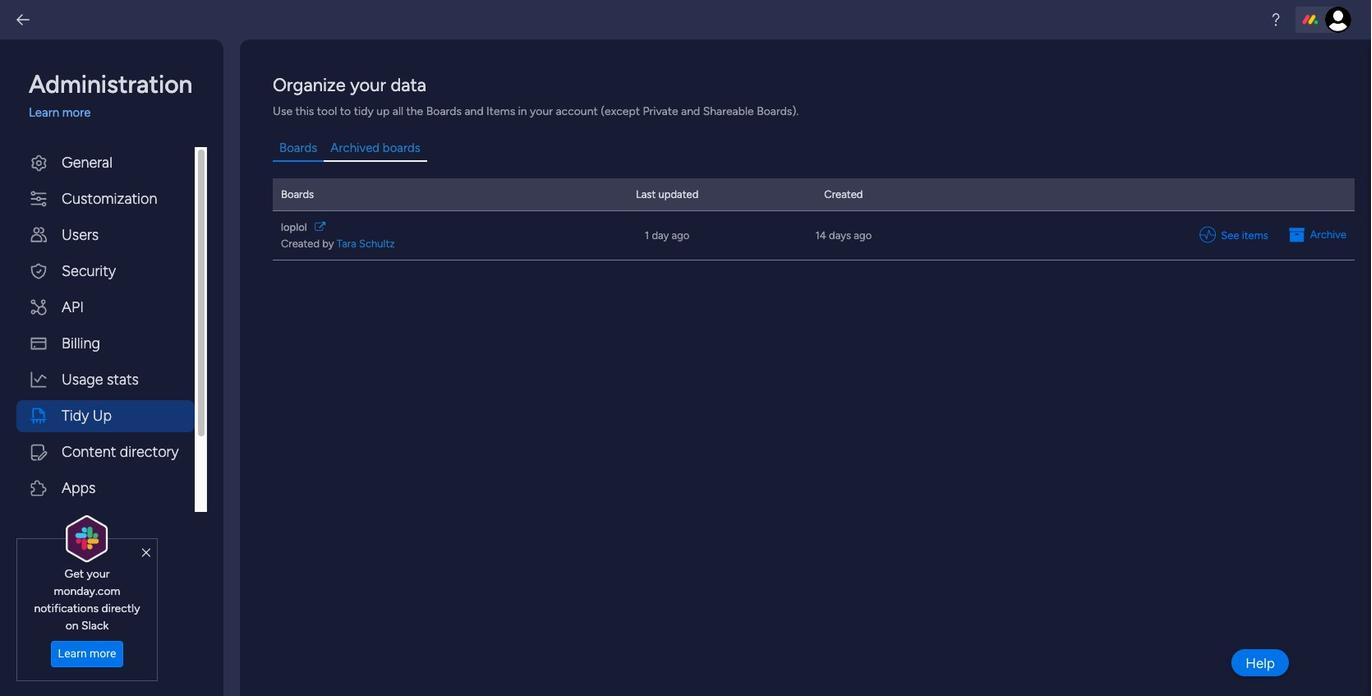Task type: vqa. For each thing, say whether or not it's contained in the screenshot.
dapulse rightstroke image
no



Task type: locate. For each thing, give the bounding box(es) containing it.
boards down this
[[279, 141, 318, 155]]

1 horizontal spatial and
[[682, 104, 701, 118]]

archive image
[[1290, 227, 1311, 243]]

loplol
[[281, 221, 307, 233]]

your up tidy
[[350, 74, 386, 96]]

created down loplol
[[281, 237, 320, 249]]

get your monday.com notifications directly on slack
[[34, 567, 140, 633]]

learn more button
[[51, 641, 124, 667]]

1 vertical spatial learn
[[58, 647, 87, 660]]

by
[[322, 237, 334, 249]]

boards up loplol
[[281, 188, 314, 200]]

use
[[273, 104, 293, 118]]

learn inside administration learn more
[[29, 105, 59, 120]]

boards right the
[[426, 104, 462, 118]]

2 ago from the left
[[854, 229, 872, 241]]

0 horizontal spatial ago
[[672, 229, 690, 241]]

tara
[[337, 237, 357, 249]]

items
[[1243, 229, 1269, 241]]

and left items
[[465, 104, 484, 118]]

organize
[[273, 74, 346, 96]]

tara schultz image
[[1326, 7, 1352, 33]]

1 vertical spatial boards
[[279, 141, 318, 155]]

usage
[[62, 370, 103, 388]]

0 horizontal spatial and
[[465, 104, 484, 118]]

more down administration
[[62, 105, 91, 120]]

boards link
[[273, 136, 324, 162]]

and
[[465, 104, 484, 118], [682, 104, 701, 118]]

last updated
[[636, 188, 699, 200]]

on
[[66, 619, 79, 633]]

your for data
[[350, 74, 386, 96]]

learn down administration
[[29, 105, 59, 120]]

1 horizontal spatial your
[[350, 74, 386, 96]]

directory
[[120, 443, 179, 461]]

0 vertical spatial created
[[825, 188, 863, 200]]

1 ago from the left
[[672, 229, 690, 241]]

more down 'slack'
[[90, 647, 116, 660]]

ago right day
[[672, 229, 690, 241]]

see items link
[[1200, 227, 1269, 244]]

1 horizontal spatial created
[[825, 188, 863, 200]]

0 vertical spatial your
[[350, 74, 386, 96]]

see items
[[1222, 229, 1269, 241]]

usage stats
[[62, 370, 139, 388]]

all
[[393, 104, 404, 118]]

help
[[1246, 655, 1276, 671]]

learn inside button
[[58, 647, 87, 660]]

help image
[[1268, 12, 1285, 28]]

more
[[62, 105, 91, 120], [90, 647, 116, 660]]

ago
[[672, 229, 690, 241], [854, 229, 872, 241]]

your up monday.com
[[87, 567, 110, 581]]

apps
[[62, 479, 96, 497]]

learn more link
[[29, 104, 207, 122]]

0 vertical spatial boards
[[426, 104, 462, 118]]

back to workspace image
[[15, 12, 31, 28]]

slack
[[81, 619, 109, 633]]

updated
[[659, 188, 699, 200]]

14
[[816, 229, 827, 241]]

archived
[[331, 141, 380, 155]]

content directory button
[[16, 436, 195, 468]]

your
[[350, 74, 386, 96], [530, 104, 553, 118], [87, 567, 110, 581]]

data
[[391, 74, 427, 96]]

administration learn more
[[29, 70, 193, 120]]

content
[[62, 443, 116, 461]]

created
[[825, 188, 863, 200], [281, 237, 320, 249]]

content directory
[[62, 443, 179, 461]]

more inside button
[[90, 647, 116, 660]]

your inside get your monday.com notifications directly on slack
[[87, 567, 110, 581]]

1 day ago
[[645, 229, 690, 241]]

up
[[377, 104, 390, 118]]

boards
[[426, 104, 462, 118], [279, 141, 318, 155], [281, 188, 314, 200]]

1 vertical spatial created
[[281, 237, 320, 249]]

last
[[636, 188, 656, 200]]

v2 activity log image
[[1200, 227, 1222, 244]]

2 vertical spatial your
[[87, 567, 110, 581]]

1 horizontal spatial ago
[[854, 229, 872, 241]]

tidy up button
[[16, 400, 195, 432]]

notifications
[[34, 602, 99, 616]]

api
[[62, 298, 84, 316]]

1 vertical spatial more
[[90, 647, 116, 660]]

1
[[645, 229, 650, 241]]

usage stats button
[[16, 364, 195, 396]]

ago right days
[[854, 229, 872, 241]]

1 vertical spatial your
[[530, 104, 553, 118]]

created up 14 days ago
[[825, 188, 863, 200]]

stats
[[107, 370, 139, 388]]

0 vertical spatial learn
[[29, 105, 59, 120]]

your right in
[[530, 104, 553, 118]]

tidy up
[[62, 406, 112, 425]]

boards).
[[757, 104, 799, 118]]

and right private
[[682, 104, 701, 118]]

api button
[[16, 291, 195, 323]]

0 horizontal spatial your
[[87, 567, 110, 581]]

learn
[[29, 105, 59, 120], [58, 647, 87, 660]]

administration
[[29, 70, 193, 99]]

account
[[556, 104, 598, 118]]

0 vertical spatial more
[[62, 105, 91, 120]]

learn down on
[[58, 647, 87, 660]]

0 horizontal spatial created
[[281, 237, 320, 249]]

customization button
[[16, 183, 195, 215]]

directly
[[101, 602, 140, 616]]

see
[[1222, 229, 1240, 241]]



Task type: describe. For each thing, give the bounding box(es) containing it.
get
[[65, 567, 84, 581]]

tidy
[[354, 104, 374, 118]]

security button
[[16, 255, 195, 287]]

your for monday.com
[[87, 567, 110, 581]]

billing
[[62, 334, 100, 352]]

1 and from the left
[[465, 104, 484, 118]]

day
[[652, 229, 669, 241]]

dapulse x slim image
[[142, 546, 150, 561]]

2 vertical spatial boards
[[281, 188, 314, 200]]

to
[[340, 104, 351, 118]]

tidy
[[62, 406, 89, 425]]

apps button
[[16, 472, 195, 504]]

organize your data use this tool to tidy up all the boards and items in your account (except private and shareable boards).
[[273, 74, 799, 118]]

external link image
[[315, 222, 326, 233]]

2 horizontal spatial your
[[530, 104, 553, 118]]

users
[[62, 226, 99, 244]]

(except
[[601, 104, 640, 118]]

boards inside organize your data use this tool to tidy up all the boards and items in your account (except private and shareable boards).
[[426, 104, 462, 118]]

tara schultz link
[[337, 237, 395, 249]]

learn more
[[58, 647, 116, 660]]

help button
[[1232, 649, 1290, 677]]

general
[[62, 153, 113, 171]]

archived boards
[[331, 141, 421, 155]]

ago for 14 days ago
[[854, 229, 872, 241]]

schultz
[[359, 237, 395, 249]]

ago for 1 day ago
[[672, 229, 690, 241]]

created for created by tara schultz
[[281, 237, 320, 249]]

the
[[407, 104, 424, 118]]

this
[[296, 104, 314, 118]]

customization
[[62, 189, 157, 208]]

in
[[518, 104, 527, 118]]

archive link
[[1290, 227, 1347, 243]]

security
[[62, 262, 116, 280]]

days
[[830, 229, 852, 241]]

boards
[[383, 141, 421, 155]]

shareable
[[703, 104, 754, 118]]

up
[[93, 406, 112, 425]]

billing button
[[16, 328, 195, 360]]

archive
[[1311, 229, 1347, 241]]

users button
[[16, 219, 195, 251]]

more inside administration learn more
[[62, 105, 91, 120]]

archived boards link
[[324, 136, 427, 162]]

private
[[643, 104, 679, 118]]

monday.com
[[54, 584, 120, 598]]

created by tara schultz
[[281, 237, 395, 249]]

created for created
[[825, 188, 863, 200]]

14 days ago
[[816, 229, 872, 241]]

general button
[[16, 147, 195, 179]]

2 and from the left
[[682, 104, 701, 118]]

tool
[[317, 104, 337, 118]]

items
[[487, 104, 516, 118]]



